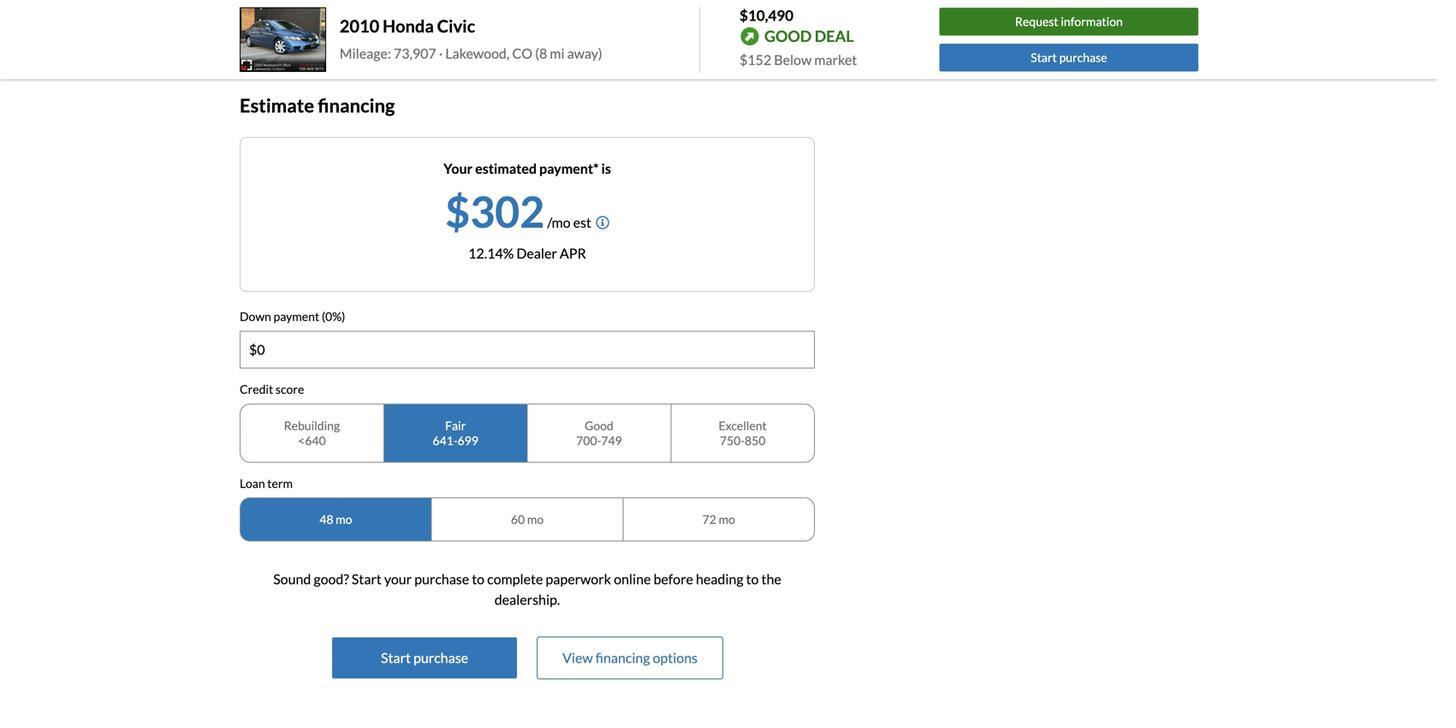 Task type: describe. For each thing, give the bounding box(es) containing it.
sound
[[273, 571, 311, 588]]

away)
[[567, 45, 603, 62]]

0 vertical spatial start purchase button
[[940, 44, 1199, 71]]

good?
[[314, 571, 349, 588]]

down payment (0%)
[[240, 309, 345, 324]]

view financing options button
[[538, 638, 723, 679]]

750-
[[720, 433, 745, 448]]

vehicle.
[[545, 26, 585, 41]]

700-
[[576, 433, 601, 448]]

for
[[506, 26, 521, 41]]

·
[[439, 45, 443, 62]]

48
[[320, 512, 334, 527]]

1 to from the left
[[472, 571, 485, 588]]

(0%)
[[322, 309, 345, 324]]

good deal
[[765, 27, 854, 46]]

options
[[653, 650, 698, 666]]

mileage:
[[340, 45, 391, 62]]

paperwork
[[546, 571, 611, 588]]

down
[[240, 309, 271, 324]]

payment*
[[540, 160, 599, 177]]

loan term
[[240, 476, 293, 490]]

credit score
[[240, 382, 304, 396]]

posted
[[398, 26, 434, 41]]

purchase inside sound good? start your purchase to complete paperwork online before heading to the dealership.
[[415, 571, 469, 588]]

lakewood,
[[445, 45, 510, 62]]

financing for estimate
[[318, 94, 395, 116]]

payment
[[274, 309, 320, 324]]

co
[[512, 45, 533, 62]]

sound good? start your purchase to complete paperwork online before heading to the dealership.
[[273, 571, 782, 608]]

mo for 72 mo
[[719, 512, 735, 527]]

good
[[765, 27, 812, 46]]

mi
[[550, 45, 565, 62]]

/mo
[[547, 214, 571, 231]]

complete
[[487, 571, 543, 588]]

honda
[[383, 16, 434, 36]]

your
[[444, 160, 473, 177]]

is
[[602, 160, 611, 177]]

<640
[[298, 433, 326, 448]]

fair
[[445, 418, 466, 433]]

history
[[269, 26, 306, 41]]

$302 /mo est
[[445, 186, 592, 237]]

48 mo
[[320, 512, 352, 527]]

cargurus
[[452, 26, 503, 41]]

rebuilding <640
[[284, 418, 340, 448]]

72 mo
[[703, 512, 735, 527]]

2010 honda civic image
[[240, 7, 326, 72]]

civic
[[437, 16, 475, 36]]

market
[[815, 51, 857, 68]]

price history comprises prices posted on cargurus for this vehicle.
[[240, 26, 585, 41]]

749
[[601, 433, 622, 448]]

price
[[240, 26, 267, 41]]

comprises
[[309, 26, 362, 41]]

(8
[[535, 45, 547, 62]]

view financing options
[[563, 650, 698, 666]]

start for topmost start purchase button
[[1031, 50, 1057, 65]]

excellent
[[719, 418, 767, 433]]

850
[[745, 433, 766, 448]]

purchase for the bottom start purchase button
[[414, 650, 468, 666]]

60
[[511, 512, 525, 527]]

excellent 750-850
[[719, 418, 767, 448]]

score
[[276, 382, 304, 396]]

$152 below market
[[740, 51, 857, 68]]

estimate
[[240, 94, 314, 116]]

641-
[[433, 433, 458, 448]]

73,907
[[394, 45, 436, 62]]

prices
[[364, 26, 396, 41]]

apr
[[560, 245, 586, 262]]



Task type: locate. For each thing, give the bounding box(es) containing it.
financing down mileage:
[[318, 94, 395, 116]]

start down 'request'
[[1031, 50, 1057, 65]]

mo
[[336, 512, 352, 527], [527, 512, 544, 527], [719, 512, 735, 527]]

before
[[654, 571, 694, 588]]

on
[[436, 26, 450, 41]]

request
[[1016, 14, 1059, 29]]

$10,490
[[740, 6, 794, 24]]

start for the bottom start purchase button
[[381, 650, 411, 666]]

1 vertical spatial financing
[[596, 650, 650, 666]]

your
[[384, 571, 412, 588]]

heading
[[696, 571, 744, 588]]

mo right 48
[[336, 512, 352, 527]]

0 horizontal spatial start purchase
[[381, 650, 468, 666]]

1 horizontal spatial to
[[746, 571, 759, 588]]

mo right 60
[[527, 512, 544, 527]]

0 horizontal spatial mo
[[336, 512, 352, 527]]

start inside sound good? start your purchase to complete paperwork online before heading to the dealership.
[[352, 571, 382, 588]]

699
[[458, 433, 479, 448]]

start purchase for the bottom start purchase button
[[381, 650, 468, 666]]

start purchase button down your
[[332, 638, 517, 679]]

1 horizontal spatial start purchase
[[1031, 50, 1108, 65]]

fair 641-699
[[433, 418, 479, 448]]

start left your
[[352, 571, 382, 588]]

1 vertical spatial start purchase
[[381, 650, 468, 666]]

1 horizontal spatial financing
[[596, 650, 650, 666]]

$152
[[740, 51, 772, 68]]

start
[[1031, 50, 1057, 65], [352, 571, 382, 588], [381, 650, 411, 666]]

0 vertical spatial purchase
[[1060, 50, 1108, 65]]

0 vertical spatial financing
[[318, 94, 395, 116]]

Down payment (0%) text field
[[241, 332, 814, 368]]

0 horizontal spatial to
[[472, 571, 485, 588]]

start down your
[[381, 650, 411, 666]]

0 vertical spatial start purchase
[[1031, 50, 1108, 65]]

information
[[1061, 14, 1123, 29]]

3 mo from the left
[[719, 512, 735, 527]]

1 vertical spatial start purchase button
[[332, 638, 517, 679]]

this
[[523, 26, 543, 41]]

start purchase button
[[940, 44, 1199, 71], [332, 638, 517, 679]]

info circle image
[[596, 216, 610, 230]]

1 horizontal spatial start purchase button
[[940, 44, 1199, 71]]

60 mo
[[511, 512, 544, 527]]

your estimated payment* is
[[444, 160, 611, 177]]

financing inside view financing options button
[[596, 650, 650, 666]]

loan
[[240, 476, 265, 490]]

rebuilding
[[284, 418, 340, 433]]

$302
[[445, 186, 545, 237]]

mo for 48 mo
[[336, 512, 352, 527]]

start purchase
[[1031, 50, 1108, 65], [381, 650, 468, 666]]

0 vertical spatial start
[[1031, 50, 1057, 65]]

12.14%
[[469, 245, 514, 262]]

view
[[563, 650, 593, 666]]

2 to from the left
[[746, 571, 759, 588]]

2 vertical spatial start
[[381, 650, 411, 666]]

credit
[[240, 382, 273, 396]]

financing right view
[[596, 650, 650, 666]]

72
[[703, 512, 717, 527]]

good 700-749
[[576, 418, 622, 448]]

2 mo from the left
[[527, 512, 544, 527]]

2010
[[340, 16, 380, 36]]

1 mo from the left
[[336, 512, 352, 527]]

online
[[614, 571, 651, 588]]

to
[[472, 571, 485, 588], [746, 571, 759, 588]]

request information button
[[940, 8, 1199, 36]]

mo for 60 mo
[[527, 512, 544, 527]]

to left complete
[[472, 571, 485, 588]]

deal
[[815, 27, 854, 46]]

estimated
[[475, 160, 537, 177]]

good
[[585, 418, 614, 433]]

to left the the
[[746, 571, 759, 588]]

financing for view
[[596, 650, 650, 666]]

1 vertical spatial purchase
[[415, 571, 469, 588]]

start purchase for topmost start purchase button
[[1031, 50, 1108, 65]]

2010 honda civic mileage: 73,907 · lakewood, co (8 mi away)
[[340, 16, 603, 62]]

term
[[267, 476, 293, 490]]

request information
[[1016, 14, 1123, 29]]

below
[[774, 51, 812, 68]]

2 horizontal spatial mo
[[719, 512, 735, 527]]

the
[[762, 571, 782, 588]]

0 horizontal spatial financing
[[318, 94, 395, 116]]

purchase
[[1060, 50, 1108, 65], [415, 571, 469, 588], [414, 650, 468, 666]]

dealership.
[[495, 591, 560, 608]]

mo right 72
[[719, 512, 735, 527]]

0 horizontal spatial start purchase button
[[332, 638, 517, 679]]

1 vertical spatial start
[[352, 571, 382, 588]]

start purchase down request information button
[[1031, 50, 1108, 65]]

estimate financing
[[240, 94, 395, 116]]

financing
[[318, 94, 395, 116], [596, 650, 650, 666]]

2 vertical spatial purchase
[[414, 650, 468, 666]]

start purchase down your
[[381, 650, 468, 666]]

1 horizontal spatial mo
[[527, 512, 544, 527]]

est
[[573, 214, 592, 231]]

dealer
[[517, 245, 557, 262]]

12.14% dealer apr
[[469, 245, 586, 262]]

purchase for topmost start purchase button
[[1060, 50, 1108, 65]]

start purchase button down request information button
[[940, 44, 1199, 71]]



Task type: vqa. For each thing, say whether or not it's contained in the screenshot.
Loan
yes



